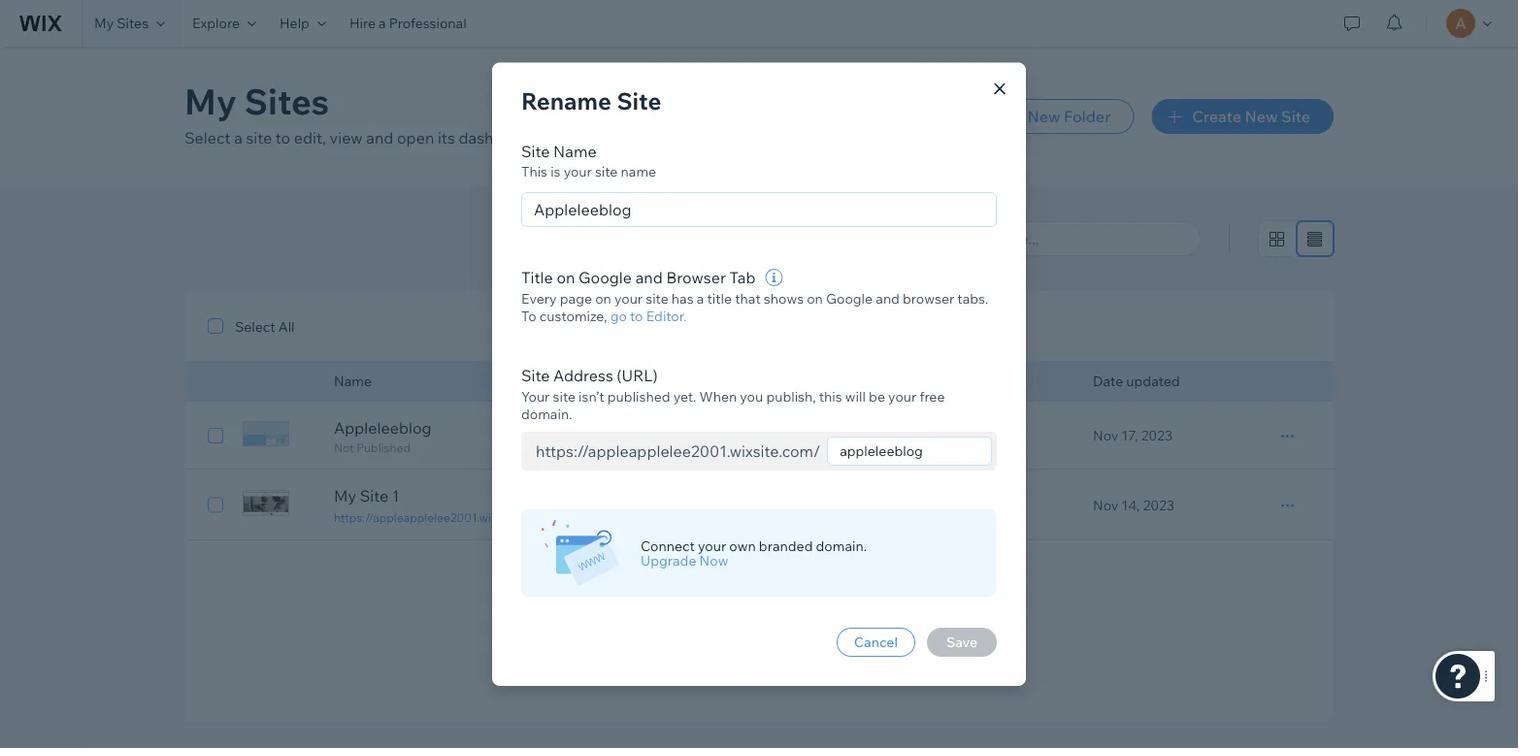 Task type: locate. For each thing, give the bounding box(es) containing it.
0 horizontal spatial a
[[234, 128, 243, 148]]

its
[[438, 128, 455, 148]]

domain.
[[521, 405, 572, 422], [816, 537, 867, 554]]

google up page
[[579, 268, 632, 287]]

connect your own branded domain. upgrade now
[[641, 537, 867, 569]]

a inside the my sites select a site to edit, view and open its dashboard.
[[234, 128, 243, 148]]

2 create from the left
[[1192, 107, 1241, 126]]

site inside every page on your site has a title that shows on google and browser tabs. to customize, go to editor.
[[646, 289, 668, 306]]

date left updated
[[1093, 373, 1123, 390]]

your inside site name this is your site name
[[564, 163, 592, 180]]

0 vertical spatial and
[[366, 128, 393, 148]]

go to editor. link
[[610, 307, 687, 324]]

dashboard.
[[459, 128, 540, 148]]

to inside every page on your site has a title that shows on google and browser tabs. to customize, go to editor.
[[630, 307, 643, 324]]

sites up edit,
[[244, 79, 329, 123]]

folder
[[1064, 107, 1111, 126]]

editor left will
[[804, 373, 842, 390]]

and up go to editor. link
[[635, 268, 663, 287]]

create for create new site
[[1192, 107, 1241, 126]]

1 vertical spatial google
[[826, 289, 873, 306]]

2 vertical spatial editor
[[804, 496, 842, 513]]

editor for my site 1
[[804, 496, 842, 513]]

site up go to editor. link
[[646, 289, 668, 306]]

updated
[[1126, 373, 1180, 390]]

and
[[366, 128, 393, 148], [635, 268, 663, 287], [876, 289, 900, 306]]

date left created
[[942, 373, 973, 390]]

0 vertical spatial sites
[[117, 15, 149, 32]]

my inside my site 1 https://appleapplelee2001.wixsite.com/my-site-1
[[334, 486, 356, 506]]

my
[[94, 15, 114, 32], [184, 79, 237, 123], [334, 486, 356, 506]]

site for page
[[646, 289, 668, 306]]

0 horizontal spatial on
[[557, 268, 575, 287]]

3 editor from the top
[[804, 496, 842, 513]]

google right shows
[[826, 289, 873, 306]]

every page on your site has a title that shows on google and browser tabs. to customize, go to editor.
[[521, 289, 988, 324]]

name up is
[[553, 141, 597, 160]]

0 horizontal spatial google
[[579, 268, 632, 287]]

to
[[276, 128, 290, 148], [630, 307, 643, 324]]

1 horizontal spatial to
[[630, 307, 643, 324]]

this
[[819, 388, 842, 405]]

1 vertical spatial and
[[635, 268, 663, 287]]

editor up branded
[[804, 496, 842, 513]]

and right view
[[366, 128, 393, 148]]

1 horizontal spatial domain.
[[816, 537, 867, 554]]

my site 1 image
[[243, 491, 289, 516]]

address
[[553, 366, 613, 385]]

google inside every page on your site has a title that shows on google and browser tabs. to customize, go to editor.
[[826, 289, 873, 306]]

2 editor from the top
[[804, 427, 842, 444]]

created
[[976, 373, 1024, 390]]

sites left explore
[[117, 15, 149, 32]]

domain. right branded
[[816, 537, 867, 554]]

1 horizontal spatial google
[[826, 289, 873, 306]]

browser
[[903, 289, 954, 306]]

cancel button
[[837, 628, 915, 657]]

1 horizontal spatial select
[[235, 318, 275, 335]]

create for create new folder
[[975, 107, 1024, 126]]

name
[[621, 163, 656, 180]]

site inside the my sites select a site to edit, view and open its dashboard.
[[246, 128, 272, 148]]

your
[[564, 163, 592, 180], [614, 289, 643, 306], [888, 388, 917, 405], [698, 537, 726, 554]]

2 vertical spatial and
[[876, 289, 900, 306]]

site left name
[[595, 163, 618, 180]]

editor down this
[[804, 427, 842, 444]]

new for folder
[[1027, 107, 1060, 126]]

0 horizontal spatial new
[[1027, 107, 1060, 126]]

publish,
[[766, 388, 816, 405]]

1 horizontal spatial sites
[[244, 79, 329, 123]]

is
[[550, 163, 561, 180]]

1 horizontal spatial a
[[379, 15, 386, 32]]

editor
[[804, 373, 842, 390], [804, 427, 842, 444], [804, 496, 842, 513]]

0 horizontal spatial select
[[184, 128, 231, 148]]

sites for my sites
[[117, 15, 149, 32]]

site left edit,
[[246, 128, 272, 148]]

date
[[942, 373, 973, 390], [1093, 373, 1123, 390]]

your right be
[[888, 388, 917, 405]]

1 new from the left
[[1027, 107, 1060, 126]]

1 date from the left
[[942, 373, 973, 390]]

14, for my site 1
[[971, 496, 990, 513]]

2 date from the left
[[1093, 373, 1123, 390]]

create inside button
[[975, 107, 1024, 126]]

your inside every page on your site has a title that shows on google and browser tabs. to customize, go to editor.
[[614, 289, 643, 306]]

rename site
[[521, 86, 661, 115]]

open
[[397, 128, 434, 148]]

create inside button
[[1192, 107, 1241, 126]]

new for site
[[1245, 107, 1278, 126]]

sites
[[117, 15, 149, 32], [244, 79, 329, 123]]

0 horizontal spatial date
[[942, 373, 973, 390]]

select
[[184, 128, 231, 148], [235, 318, 275, 335]]

create new site
[[1192, 107, 1310, 126]]

this
[[521, 163, 547, 180]]

name up appleleeblog
[[334, 373, 372, 390]]

1
[[392, 486, 399, 506], [590, 510, 595, 525]]

2 horizontal spatial a
[[697, 289, 704, 306]]

1 horizontal spatial my
[[184, 79, 237, 123]]

name
[[553, 141, 597, 160], [334, 373, 372, 390]]

site for sites
[[246, 128, 272, 148]]

domain. down your
[[521, 405, 572, 422]]

1 create from the left
[[975, 107, 1024, 126]]

page
[[560, 289, 592, 306]]

14,
[[971, 427, 990, 444], [971, 496, 990, 513], [1121, 496, 1140, 513]]

2 horizontal spatial and
[[876, 289, 900, 306]]

1 horizontal spatial new
[[1245, 107, 1278, 126]]

editor type
[[804, 373, 874, 390]]

1 horizontal spatial date
[[1093, 373, 1123, 390]]

Search for a site... field
[[907, 222, 1194, 255]]

1 vertical spatial a
[[234, 128, 243, 148]]

date updated
[[1093, 373, 1180, 390]]

1 vertical spatial select
[[235, 318, 275, 335]]

a
[[379, 15, 386, 32], [234, 128, 243, 148], [697, 289, 704, 306]]

1 vertical spatial sites
[[244, 79, 329, 123]]

site inside site address (url) your site isn't published yet. when you publish, this will be your free domain.
[[553, 388, 576, 405]]

0 horizontal spatial 1
[[392, 486, 399, 506]]

new
[[1027, 107, 1060, 126], [1245, 107, 1278, 126]]

site left isn't on the bottom of the page
[[553, 388, 576, 405]]

2023
[[993, 427, 1024, 444], [1141, 427, 1173, 444], [993, 496, 1024, 513], [1143, 496, 1174, 513]]

0 horizontal spatial and
[[366, 128, 393, 148]]

None checkbox
[[208, 424, 223, 447], [208, 494, 223, 517], [208, 424, 223, 447], [208, 494, 223, 517]]

my for my sites
[[184, 79, 237, 123]]

(url)
[[617, 366, 658, 385]]

on up page
[[557, 268, 575, 287]]

1 vertical spatial my
[[184, 79, 237, 123]]

None field
[[528, 193, 990, 226], [834, 438, 985, 465], [528, 193, 990, 226], [834, 438, 985, 465]]

1 horizontal spatial 1
[[590, 510, 595, 525]]

0 horizontal spatial create
[[975, 107, 1024, 126]]

0 horizontal spatial domain.
[[521, 405, 572, 422]]

17,
[[1121, 427, 1138, 444]]

1 horizontal spatial create
[[1192, 107, 1241, 126]]

2 vertical spatial a
[[697, 289, 704, 306]]

nov 14, 2023
[[942, 427, 1024, 444], [942, 496, 1024, 513], [1093, 496, 1174, 513]]

and left browser
[[876, 289, 900, 306]]

on right shows
[[807, 289, 823, 306]]

select inside the my sites select a site to edit, view and open its dashboard.
[[184, 128, 231, 148]]

a left edit,
[[234, 128, 243, 148]]

customize,
[[540, 307, 607, 324]]

to left edit,
[[276, 128, 290, 148]]

explore
[[192, 15, 240, 32]]

0 horizontal spatial name
[[334, 373, 372, 390]]

a right the hire
[[379, 15, 386, 32]]

new inside button
[[1245, 107, 1278, 126]]

hire a professional link
[[338, 0, 478, 47]]

site inside button
[[1281, 107, 1310, 126]]

sites inside the my sites select a site to edit, view and open its dashboard.
[[244, 79, 329, 123]]

site inside site name this is your site name
[[521, 141, 550, 160]]

2 vertical spatial my
[[334, 486, 356, 506]]

name inside site name this is your site name
[[553, 141, 597, 160]]

title
[[707, 289, 732, 306]]

your right is
[[564, 163, 592, 180]]

to right the "go"
[[630, 307, 643, 324]]

new inside button
[[1027, 107, 1060, 126]]

my inside the my sites select a site to edit, view and open its dashboard.
[[184, 79, 237, 123]]

14, for appleleeblog
[[971, 427, 990, 444]]

site inside site address (url) your site isn't published yet. when you publish, this will be your free domain.
[[521, 366, 550, 385]]

0 horizontal spatial sites
[[117, 15, 149, 32]]

create
[[975, 107, 1024, 126], [1192, 107, 1241, 126]]

2 new from the left
[[1245, 107, 1278, 126]]

appleleeblog
[[334, 418, 431, 438]]

1 vertical spatial to
[[630, 307, 643, 324]]

my site 1 https://appleapplelee2001.wixsite.com/my-site-1
[[334, 486, 595, 525]]

your up the "go"
[[614, 289, 643, 306]]

your left own
[[698, 537, 726, 554]]

site name this is your site name
[[521, 141, 656, 180]]

published
[[357, 441, 411, 455]]

0 vertical spatial to
[[276, 128, 290, 148]]

0 vertical spatial a
[[379, 15, 386, 32]]

select inside checkbox
[[235, 318, 275, 335]]

0 horizontal spatial my
[[94, 15, 114, 32]]

0 vertical spatial editor
[[804, 373, 842, 390]]

1 horizontal spatial name
[[553, 141, 597, 160]]

0 vertical spatial domain.
[[521, 405, 572, 422]]

site
[[246, 128, 272, 148], [595, 163, 618, 180], [646, 289, 668, 306], [553, 388, 576, 405]]

2 horizontal spatial my
[[334, 486, 356, 506]]

0 vertical spatial select
[[184, 128, 231, 148]]

and inside the my sites select a site to edit, view and open its dashboard.
[[366, 128, 393, 148]]

1 vertical spatial domain.
[[816, 537, 867, 554]]

my sites
[[94, 15, 149, 32]]

on up the "go"
[[595, 289, 611, 306]]

my for my site 1
[[334, 486, 356, 506]]

a right has
[[697, 289, 704, 306]]

1 vertical spatial editor
[[804, 427, 842, 444]]

1 vertical spatial 1
[[590, 510, 595, 525]]

0 horizontal spatial to
[[276, 128, 290, 148]]

on
[[557, 268, 575, 287], [595, 289, 611, 306], [807, 289, 823, 306]]

0 vertical spatial name
[[553, 141, 597, 160]]



Task type: vqa. For each thing, say whether or not it's contained in the screenshot.
text field
no



Task type: describe. For each thing, give the bounding box(es) containing it.
help
[[280, 15, 310, 32]]

free
[[920, 388, 945, 405]]

my sites select a site to edit, view and open its dashboard.
[[184, 79, 540, 148]]

when
[[699, 388, 737, 405]]

every
[[521, 289, 557, 306]]

0 vertical spatial google
[[579, 268, 632, 287]]

now
[[699, 552, 728, 569]]

date created
[[942, 373, 1024, 390]]

https://appleapplelee2001.wixsite.com/my-site-1 button
[[334, 509, 595, 526]]

you
[[740, 388, 763, 405]]

isn't
[[579, 388, 604, 405]]

nov 14, 2023 for appleleeblog
[[942, 427, 1024, 444]]

cancel
[[854, 634, 898, 651]]

upgrade
[[641, 552, 696, 569]]

editor.
[[646, 307, 687, 324]]

title on google and browser tab
[[521, 268, 756, 287]]

professional
[[389, 15, 467, 32]]

create new site button
[[1151, 99, 1334, 134]]

edit,
[[294, 128, 326, 148]]

your inside site address (url) your site isn't published yet. when you publish, this will be your free domain.
[[888, 388, 917, 405]]

1 vertical spatial name
[[334, 373, 372, 390]]

site inside my site 1 https://appleapplelee2001.wixsite.com/my-site-1
[[360, 486, 388, 506]]

title
[[521, 268, 553, 287]]

type
[[845, 373, 874, 390]]

1 editor from the top
[[804, 373, 842, 390]]

site address (url) your site isn't published yet. when you publish, this will be your free domain.
[[521, 366, 945, 422]]

https://appleapplelee2001.wixsite.com/
[[536, 441, 821, 461]]

select all
[[235, 318, 295, 335]]

go
[[610, 307, 627, 324]]

Select All checkbox
[[208, 314, 295, 338]]

0 vertical spatial my
[[94, 15, 114, 32]]

https://appleapplelee2001.wixsite.com/my-
[[334, 510, 567, 525]]

your
[[521, 388, 550, 405]]

all
[[278, 318, 295, 335]]

help button
[[268, 0, 338, 47]]

appleleeblog not published
[[334, 418, 431, 455]]

date for date updated
[[1093, 373, 1123, 390]]

hire
[[349, 15, 376, 32]]

hire a professional
[[349, 15, 467, 32]]

1 horizontal spatial on
[[595, 289, 611, 306]]

and inside every page on your site has a title that shows on google and browser tabs. to customize, go to editor.
[[876, 289, 900, 306]]

published
[[607, 388, 670, 405]]

site-
[[567, 510, 590, 525]]

your inside the connect your own branded domain. upgrade now
[[698, 537, 726, 554]]

that
[[735, 289, 761, 306]]

to
[[521, 307, 536, 324]]

view
[[330, 128, 363, 148]]

browser
[[666, 268, 726, 287]]

own
[[729, 537, 756, 554]]

appleleeblog image
[[243, 421, 289, 446]]

not
[[334, 441, 354, 455]]

site inside site name this is your site name
[[595, 163, 618, 180]]

domain. inside the connect your own branded domain. upgrade now
[[816, 537, 867, 554]]

branded
[[759, 537, 813, 554]]

has
[[672, 289, 694, 306]]

site for address
[[553, 388, 576, 405]]

shows
[[764, 289, 804, 306]]

tab
[[729, 268, 756, 287]]

will
[[845, 388, 866, 405]]

date for date created
[[942, 373, 973, 390]]

tabs.
[[957, 289, 988, 306]]

yet.
[[673, 388, 696, 405]]

to inside the my sites select a site to edit, view and open its dashboard.
[[276, 128, 290, 148]]

1 horizontal spatial and
[[635, 268, 663, 287]]

a inside every page on your site has a title that shows on google and browser tabs. to customize, go to editor.
[[697, 289, 704, 306]]

domain. inside site address (url) your site isn't published yet. when you publish, this will be your free domain.
[[521, 405, 572, 422]]

be
[[869, 388, 885, 405]]

upgrade now link
[[641, 552, 728, 570]]

create new folder
[[975, 107, 1111, 126]]

sites for my sites select a site to edit, view and open its dashboard.
[[244, 79, 329, 123]]

nov 17, 2023
[[1093, 427, 1173, 444]]

editor for appleleeblog
[[804, 427, 842, 444]]

2 horizontal spatial on
[[807, 289, 823, 306]]

rename
[[521, 86, 611, 115]]

nov 14, 2023 for my site 1
[[942, 496, 1024, 513]]

0 vertical spatial 1
[[392, 486, 399, 506]]

create new folder button
[[934, 99, 1134, 134]]

connect
[[641, 537, 695, 554]]



